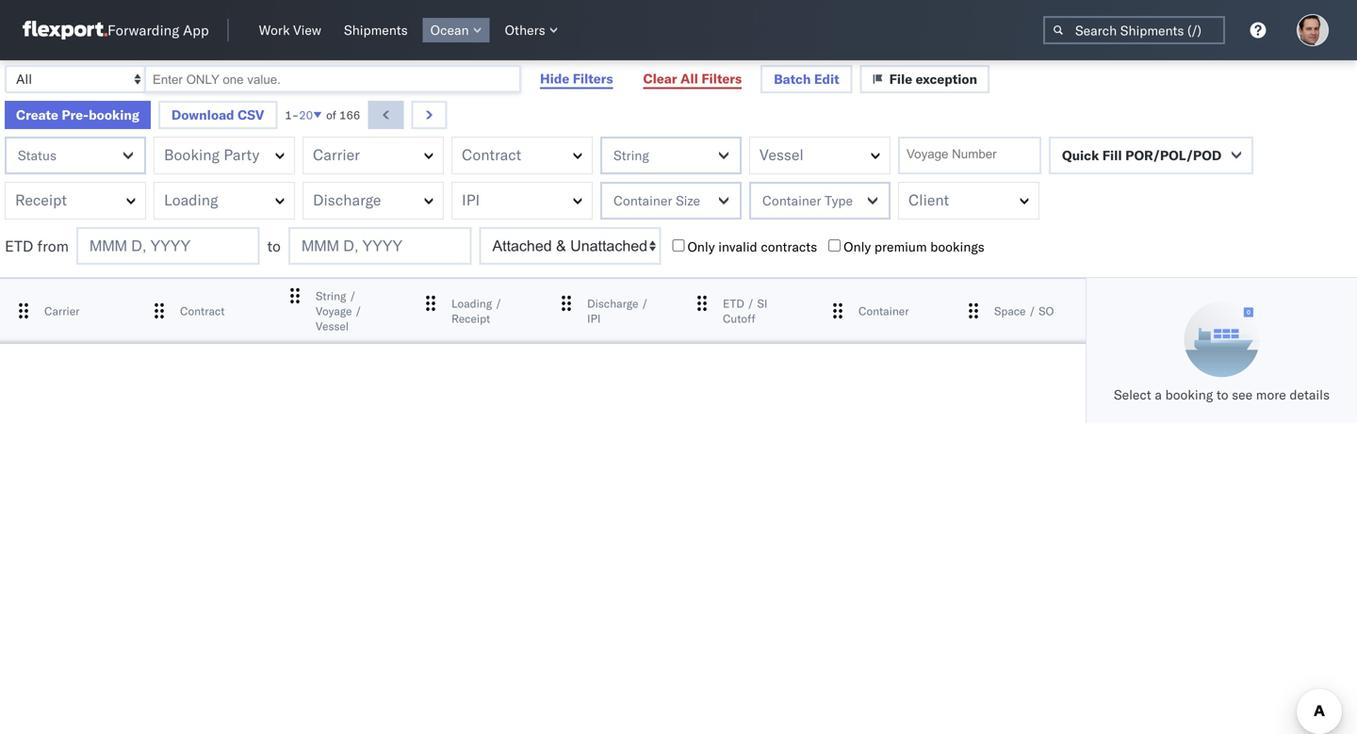 Task type: describe. For each thing, give the bounding box(es) containing it.
6 resize handle column header from the left
[[792, 279, 814, 343]]

premium
[[874, 238, 927, 255]]

so
[[1039, 304, 1054, 318]]

discharge / ipi
[[587, 296, 648, 326]]

0 vertical spatial ipi
[[462, 190, 480, 209]]

create
[[16, 106, 58, 123]]

flexport. image
[[23, 21, 107, 40]]

/ for space
[[1029, 304, 1036, 318]]

batch
[[774, 71, 811, 87]]

app
[[183, 21, 209, 39]]

string / voyage / vessel
[[316, 289, 362, 333]]

work
[[259, 22, 290, 38]]

resize handle column header for contract
[[249, 279, 271, 343]]

view
[[293, 22, 321, 38]]

1 horizontal spatial contract
[[462, 145, 521, 164]]

20
[[299, 108, 313, 122]]

container size
[[614, 192, 700, 209]]

a
[[1155, 386, 1162, 403]]

drag and drop image right si at the right top of page
[[829, 303, 846, 319]]

only for only premium bookings
[[844, 238, 871, 255]]

of 166
[[326, 108, 360, 122]]

more
[[1256, 386, 1286, 403]]

0 vertical spatial carrier
[[313, 145, 360, 164]]

hide filters button
[[529, 65, 624, 93]]

container for container type
[[762, 192, 821, 209]]

booking party
[[164, 145, 259, 164]]

only premium bookings
[[844, 238, 985, 255]]

1 -
[[285, 108, 299, 122]]

ipi inside discharge / ipi
[[587, 311, 601, 326]]

status button
[[5, 137, 146, 174]]

container type
[[762, 192, 853, 209]]

1 filters from the left
[[573, 70, 613, 87]]

work view link
[[251, 18, 329, 42]]

details
[[1290, 386, 1330, 403]]

hide filters
[[540, 70, 613, 87]]

container type button
[[749, 182, 891, 220]]

vessel inside string / voyage / vessel
[[316, 319, 349, 333]]

container size button
[[600, 182, 742, 220]]

etd / si cutoff
[[723, 296, 767, 326]]

1 vertical spatial contract
[[180, 304, 225, 318]]

drag and drop image for loading
[[422, 295, 439, 312]]

party
[[224, 145, 259, 164]]

hide
[[540, 70, 569, 87]]

0 vertical spatial receipt
[[15, 190, 67, 209]]

ocean button
[[423, 18, 490, 42]]

drag and drop image for space / so
[[965, 303, 982, 319]]

1 mmm d, yyyy text field from the left
[[76, 227, 260, 265]]

drag and drop image for carrier
[[15, 303, 32, 319]]

batch edit
[[774, 71, 839, 87]]

quick fill por/pol/pod
[[1062, 147, 1222, 164]]

Search Shipments (/) text field
[[1043, 16, 1225, 44]]

0 horizontal spatial to
[[267, 237, 281, 255]]

file exception
[[889, 71, 977, 87]]

166
[[339, 108, 360, 122]]

string for string / voyage / vessel
[[316, 289, 346, 303]]

shipments
[[344, 22, 408, 38]]

download
[[171, 106, 234, 123]]

clear all filters button
[[632, 65, 753, 93]]

download csv button
[[158, 101, 277, 129]]

from
[[37, 237, 69, 255]]

select a booking to see more details
[[1114, 386, 1330, 403]]



Task type: vqa. For each thing, say whether or not it's contained in the screenshot.
777
no



Task type: locate. For each thing, give the bounding box(es) containing it.
carrier down "of"
[[313, 145, 360, 164]]

8 resize handle column header from the left
[[1063, 279, 1086, 343]]

see
[[1232, 386, 1253, 403]]

space / so
[[994, 304, 1054, 318]]

si
[[757, 296, 767, 311]]

/ inside loading / receipt
[[495, 296, 502, 311]]

size
[[676, 192, 700, 209]]

container up contracts
[[762, 192, 821, 209]]

1 horizontal spatial carrier
[[313, 145, 360, 164]]

clear
[[643, 70, 677, 87]]

0 horizontal spatial receipt
[[15, 190, 67, 209]]

5 resize handle column header from the left
[[656, 279, 679, 343]]

0 vertical spatial loading
[[164, 190, 218, 209]]

only left premium
[[844, 238, 871, 255]]

2 horizontal spatial container
[[859, 304, 909, 318]]

4 resize handle column header from the left
[[520, 279, 543, 343]]

3 resize handle column header from the left
[[385, 279, 407, 343]]

edit
[[814, 71, 839, 87]]

to
[[267, 237, 281, 255], [1216, 386, 1228, 403]]

Enter ONLY one value. text field
[[151, 72, 519, 88]]

0 horizontal spatial filters
[[573, 70, 613, 87]]

1 horizontal spatial discharge
[[587, 296, 638, 311]]

file exception button
[[860, 65, 990, 93], [860, 65, 990, 93]]

work view
[[259, 22, 321, 38]]

/ for string
[[349, 289, 356, 303]]

1 horizontal spatial loading
[[451, 296, 492, 311]]

quick fill por/pol/pod button
[[1049, 137, 1254, 174]]

0 vertical spatial string
[[614, 147, 649, 164]]

voyage
[[316, 304, 352, 318]]

receipt
[[15, 190, 67, 209], [451, 311, 490, 326]]

2 filters from the left
[[701, 70, 742, 87]]

bookings
[[930, 238, 985, 255]]

ocean
[[430, 22, 469, 38]]

etd up cutoff at top
[[723, 296, 744, 311]]

None checkbox
[[672, 239, 685, 252]]

drag and drop image left voyage
[[286, 287, 303, 304]]

fill
[[1102, 147, 1122, 164]]

filters
[[573, 70, 613, 87], [701, 70, 742, 87]]

0 horizontal spatial only
[[687, 238, 715, 255]]

booking for a
[[1165, 386, 1213, 403]]

batch edit button
[[761, 65, 853, 93], [761, 65, 853, 93]]

0 vertical spatial etd
[[5, 237, 33, 255]]

/ for etd
[[747, 296, 754, 311]]

etd for etd from
[[5, 237, 33, 255]]

resize handle column header for container
[[927, 279, 950, 343]]

contracts
[[761, 238, 817, 255]]

1 only from the left
[[687, 238, 715, 255]]

vessel
[[760, 145, 804, 164], [316, 319, 349, 333]]

0 horizontal spatial ipi
[[462, 190, 480, 209]]

1 vertical spatial booking
[[1165, 386, 1213, 403]]

string for string
[[614, 147, 649, 164]]

0 vertical spatial discharge
[[313, 190, 381, 209]]

0 horizontal spatial container
[[614, 192, 672, 209]]

1 vertical spatial loading
[[451, 296, 492, 311]]

booking inside "create pre-booking" button
[[89, 106, 139, 123]]

1 vertical spatial vessel
[[316, 319, 349, 333]]

0 horizontal spatial string
[[316, 289, 346, 303]]

/ for loading
[[495, 296, 502, 311]]

0 vertical spatial booking
[[89, 106, 139, 123]]

0 vertical spatial to
[[267, 237, 281, 255]]

type
[[825, 192, 853, 209]]

drag and drop image left discharge / ipi
[[558, 295, 575, 312]]

1 vertical spatial to
[[1216, 386, 1228, 403]]

/ inside etd / si cutoff
[[747, 296, 754, 311]]

1 horizontal spatial booking
[[1165, 386, 1213, 403]]

1 horizontal spatial to
[[1216, 386, 1228, 403]]

1 resize handle column header from the left
[[113, 279, 136, 343]]

1 vertical spatial string
[[316, 289, 346, 303]]

client
[[908, 190, 949, 209]]

booking
[[89, 106, 139, 123], [1165, 386, 1213, 403]]

container left size
[[614, 192, 672, 209]]

0 horizontal spatial carrier
[[44, 304, 80, 318]]

drag and drop image for string
[[286, 287, 303, 304]]

pre-
[[62, 106, 89, 123]]

create pre-booking
[[16, 106, 139, 123]]

1 vertical spatial etd
[[723, 296, 744, 311]]

1 vertical spatial ipi
[[587, 311, 601, 326]]

0 vertical spatial vessel
[[760, 145, 804, 164]]

booking for pre-
[[89, 106, 139, 123]]

of
[[326, 108, 336, 122]]

etd
[[5, 237, 33, 255], [723, 296, 744, 311]]

only invalid contracts
[[687, 238, 817, 255]]

vessel down voyage
[[316, 319, 349, 333]]

container inside button
[[614, 192, 672, 209]]

clear all filters
[[643, 70, 742, 87]]

contract
[[462, 145, 521, 164], [180, 304, 225, 318]]

2 only from the left
[[844, 238, 871, 255]]

2 resize handle column header from the left
[[249, 279, 271, 343]]

drag and drop image
[[286, 287, 303, 304], [422, 295, 439, 312], [558, 295, 575, 312], [829, 303, 846, 319]]

discharge for discharge / ipi
[[587, 296, 638, 311]]

only for only invalid contracts
[[687, 238, 715, 255]]

others
[[505, 22, 545, 38]]

quick
[[1062, 147, 1099, 164]]

string up container size
[[614, 147, 649, 164]]

MMM D, YYYY text field
[[76, 227, 260, 265], [288, 227, 472, 265]]

1 horizontal spatial mmm d, yyyy text field
[[288, 227, 472, 265]]

shipments link
[[336, 18, 415, 42]]

all
[[680, 70, 698, 87]]

0 horizontal spatial mmm d, yyyy text field
[[76, 227, 260, 265]]

0 horizontal spatial contract
[[180, 304, 225, 318]]

/
[[349, 289, 356, 303], [495, 296, 502, 311], [641, 296, 648, 311], [747, 296, 754, 311], [355, 304, 362, 318], [1029, 304, 1036, 318]]

download csv
[[171, 106, 264, 123]]

7 resize handle column header from the left
[[927, 279, 950, 343]]

container down premium
[[859, 304, 909, 318]]

select
[[1114, 386, 1151, 403]]

resize handle column header for carrier
[[113, 279, 136, 343]]

loading for loading
[[164, 190, 218, 209]]

exception
[[916, 71, 977, 87]]

drag and drop image left loading / receipt
[[422, 295, 439, 312]]

booking up status button in the left of the page
[[89, 106, 139, 123]]

container
[[614, 192, 672, 209], [762, 192, 821, 209], [859, 304, 909, 318]]

1 horizontal spatial string
[[614, 147, 649, 164]]

status
[[18, 147, 57, 164]]

etd / si cutoff button
[[718, 291, 795, 331]]

carrier down 'from'
[[44, 304, 80, 318]]

container for container size
[[614, 192, 672, 209]]

-
[[292, 108, 299, 122]]

0 vertical spatial contract
[[462, 145, 521, 164]]

1 horizontal spatial ipi
[[587, 311, 601, 326]]

1 horizontal spatial receipt
[[451, 311, 490, 326]]

discharge for discharge
[[313, 190, 381, 209]]

vessel up 'container type'
[[760, 145, 804, 164]]

drag and drop image
[[694, 295, 711, 312], [15, 303, 32, 319], [151, 303, 168, 319], [965, 303, 982, 319]]

resize handle column header for space / so
[[1063, 279, 1086, 343]]

create pre-booking button
[[5, 101, 151, 129]]

/ inside discharge / ipi
[[641, 296, 648, 311]]

loading / receipt
[[451, 296, 502, 326]]

1 horizontal spatial etd
[[723, 296, 744, 311]]

drag and drop image for contract
[[151, 303, 168, 319]]

invalid
[[718, 238, 757, 255]]

forwarding app link
[[23, 21, 209, 40]]

carrier
[[313, 145, 360, 164], [44, 304, 80, 318]]

1 horizontal spatial only
[[844, 238, 871, 255]]

forwarding
[[107, 21, 179, 39]]

None checkbox
[[828, 239, 841, 252]]

only left invalid
[[687, 238, 715, 255]]

etd left 'from'
[[5, 237, 33, 255]]

1 vertical spatial discharge
[[587, 296, 638, 311]]

filters right all
[[701, 70, 742, 87]]

drag and drop image for discharge
[[558, 295, 575, 312]]

1 vertical spatial carrier
[[44, 304, 80, 318]]

booking right a
[[1165, 386, 1213, 403]]

etd for etd / si cutoff
[[723, 296, 744, 311]]

2 mmm d, yyyy text field from the left
[[288, 227, 472, 265]]

csv
[[238, 106, 264, 123]]

1 horizontal spatial vessel
[[760, 145, 804, 164]]

cutoff
[[723, 311, 756, 326]]

receipt inside loading / receipt
[[451, 311, 490, 326]]

string
[[614, 147, 649, 164], [316, 289, 346, 303]]

space
[[994, 304, 1026, 318]]

/ for discharge
[[641, 296, 648, 311]]

string up voyage
[[316, 289, 346, 303]]

20 button
[[299, 107, 322, 123]]

resize handle column header for loading / receipt
[[520, 279, 543, 343]]

container inside button
[[762, 192, 821, 209]]

loading inside loading / receipt
[[451, 296, 492, 311]]

string inside button
[[614, 147, 649, 164]]

forwarding app
[[107, 21, 209, 39]]

resize handle column header for discharge / ipi
[[656, 279, 679, 343]]

ipi
[[462, 190, 480, 209], [587, 311, 601, 326]]

1 vertical spatial receipt
[[451, 311, 490, 326]]

resize handle column header
[[113, 279, 136, 343], [249, 279, 271, 343], [385, 279, 407, 343], [520, 279, 543, 343], [656, 279, 679, 343], [792, 279, 814, 343], [927, 279, 950, 343], [1063, 279, 1086, 343]]

1 horizontal spatial container
[[762, 192, 821, 209]]

file
[[889, 71, 912, 87]]

por/pol/pod
[[1125, 147, 1222, 164]]

loading
[[164, 190, 218, 209], [451, 296, 492, 311]]

0 horizontal spatial booking
[[89, 106, 139, 123]]

string button
[[600, 137, 742, 174]]

resize handle column header for string / voyage / vessel
[[385, 279, 407, 343]]

0 horizontal spatial etd
[[5, 237, 33, 255]]

Voyage Number text field
[[905, 146, 1039, 163]]

only
[[687, 238, 715, 255], [844, 238, 871, 255]]

etd from
[[5, 237, 69, 255]]

1
[[285, 108, 292, 122]]

0 horizontal spatial vessel
[[316, 319, 349, 333]]

loading for loading / receipt
[[451, 296, 492, 311]]

others button
[[497, 18, 566, 42]]

discharge
[[313, 190, 381, 209], [587, 296, 638, 311]]

1 horizontal spatial filters
[[701, 70, 742, 87]]

0 horizontal spatial discharge
[[313, 190, 381, 209]]

booking
[[164, 145, 220, 164]]

discharge inside discharge / ipi
[[587, 296, 638, 311]]

etd inside etd / si cutoff
[[723, 296, 744, 311]]

string inside string / voyage / vessel
[[316, 289, 346, 303]]

filters right hide
[[573, 70, 613, 87]]

0 horizontal spatial loading
[[164, 190, 218, 209]]



